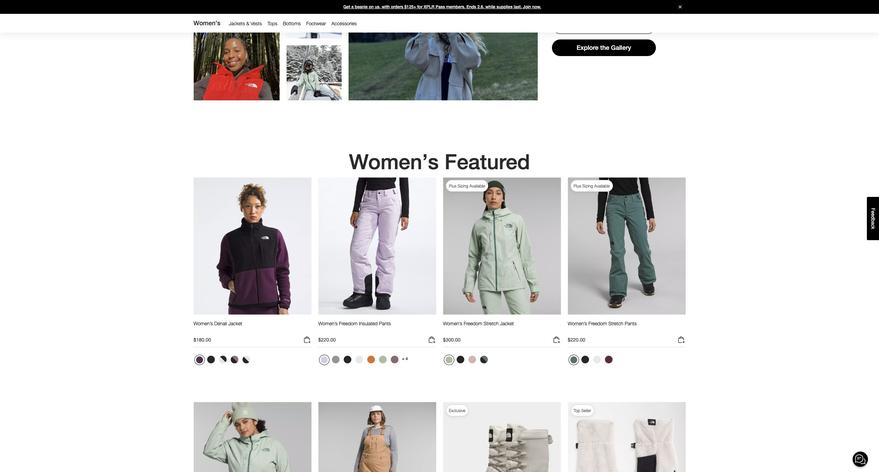 Task type: describe. For each thing, give the bounding box(es) containing it.
members.
[[446, 5, 465, 9]]

get a beanie on us, with orders $125+ for xplr pass members. ends 2.6, while supplies last. join now.
[[343, 5, 541, 9]]

f
[[870, 208, 876, 211]]

the down @sammyblizzz
[[312, 77, 319, 82]]

Gardenia White radio
[[591, 354, 602, 366]]

@belviealchemy
[[214, 43, 259, 50]]

accessories
[[331, 20, 357, 26]]

tops button
[[265, 19, 280, 28]]

$choose color$ option group for $220.00
[[568, 354, 615, 368]]

women's freedom insulated pants button
[[318, 321, 391, 333]]

shop for @belviealchemy
[[221, 64, 233, 70]]

women's freedom stretch jacket button
[[443, 321, 514, 333]]

+ 4
[[402, 357, 408, 362]]

black currant purple image
[[196, 357, 203, 364]]

2 jacket from the left
[[500, 321, 514, 327]]

$220.00 for women's freedom insulated pants
[[318, 337, 336, 343]]

exclusive
[[449, 408, 465, 414]]

&
[[246, 20, 249, 26]]

women's for women's featured
[[349, 150, 439, 174]]

mandarin image
[[367, 356, 375, 364]]

vests
[[251, 20, 262, 26]]

insulated
[[359, 321, 378, 327]]

women's freedom stretch jacket
[[443, 321, 514, 327]]

🚨 that time of the year, allready here 🚨
.
.
.
#slovakgirl #mountain #snow #winter #nature #travel #beautifuldestinations #austria image
[[349, 0, 538, 101]]

jackets & vests button
[[226, 19, 265, 28]]

Black Currant Purple radio
[[194, 355, 205, 366]]

Gardenia White radio
[[354, 354, 365, 366]]

pants for women's freedom insulated pants
[[379, 321, 391, 327]]

women's for women's denali jacket
[[194, 321, 213, 327]]

seller
[[581, 408, 591, 414]]

the down @belviealchemy
[[234, 64, 241, 70]]

White Dune/TNF Black radio
[[241, 354, 252, 366]]

4
[[406, 357, 408, 362]]

Misty Sage radio
[[377, 354, 388, 366]]

xplr
[[424, 5, 434, 9]]

shop the look for @belviealchemy
[[221, 64, 252, 70]]

jackets
[[229, 20, 245, 26]]

women's denali jacket
[[194, 321, 242, 327]]

c
[[870, 225, 876, 227]]

$125+
[[404, 5, 416, 9]]

supplies
[[497, 5, 513, 9]]

1 e from the top
[[870, 211, 876, 214]]

denali
[[214, 321, 227, 327]]

a inside get a beanie on us, with orders $125+ for xplr pass members. ends 2.6, while supplies last. join now. link
[[351, 5, 354, 9]]

look for @belviealchemy
[[243, 64, 252, 70]]

f e e d b a c k
[[870, 208, 876, 229]]

sizing for women's freedom stretch pants
[[582, 184, 593, 189]]

women's freedom stretch pants button
[[568, 321, 637, 333]]

$220.00 button for insulated
[[318, 336, 436, 348]]

fawn grey snake charmer print image
[[391, 356, 398, 364]]

shop for @sammyblizzz
[[299, 77, 310, 82]]

icy lilac image
[[321, 357, 328, 364]]

jackets & vests
[[229, 20, 262, 26]]

women's yukiona mid boots image
[[443, 402, 561, 473]]

tops
[[267, 20, 277, 26]]

join
[[523, 5, 531, 9]]

available for jacket
[[469, 184, 485, 189]]

women's featured
[[349, 150, 530, 174]]

women's freedom insulated pants image
[[318, 178, 436, 315]]

women's osito etip™ gloves image
[[568, 402, 686, 473]]

freedom for women's freedom insulated pants
[[339, 321, 358, 327]]

freedom for women's freedom stretch pants
[[588, 321, 607, 327]]

2 horizontal spatial shop the look button
[[422, 26, 464, 39]]

f e e d b a c k button
[[867, 197, 879, 240]]

us,
[[375, 5, 381, 9]]

1 jacket from the left
[[228, 321, 242, 327]]

$choose color$ option group for $300.00
[[443, 354, 490, 368]]

fawn grey/tnf black image
[[231, 356, 238, 364]]

TNF Black Nature Texture Print-TNF Black radio
[[217, 354, 228, 366]]

women's freedom stretch pants image
[[568, 178, 686, 315]]

women's denali jacket image
[[194, 178, 311, 315]]

$180.00 button
[[194, 336, 311, 348]]

@sammyblizzz
[[294, 62, 334, 70]]

available for pants
[[594, 184, 610, 189]]

$180.00
[[194, 337, 211, 343]]

me 🤝🏾 nature 

🌳🐞🌊🌀☀️ 🍂 🎧🥾 image
[[194, 15, 280, 101]]

2 horizontal spatial shop
[[428, 30, 439, 35]]

gardenia white image for gardenia white option
[[355, 356, 363, 364]]

back on board 🤠 image
[[287, 46, 342, 101]]

look for @sammyblizzz
[[320, 77, 330, 82]]

women's freedom stretch pants
[[568, 321, 637, 327]]

featured
[[445, 150, 530, 174]]

Mandarin radio
[[365, 354, 376, 366]]

2.6,
[[477, 5, 484, 9]]

2 e from the top
[[870, 214, 876, 216]]

pink moss image
[[468, 356, 476, 364]]

started the year in the snow image
[[287, 0, 342, 39]]

gardenia white image for gardenia white radio
[[593, 356, 601, 364]]

$220.00 for women's freedom stretch pants
[[568, 337, 585, 343]]



Task type: locate. For each thing, give the bounding box(es) containing it.
white dune/tnf black image
[[242, 356, 250, 364]]

last.
[[514, 5, 522, 9]]

3 tnf black radio from the left
[[580, 354, 591, 366]]

top seller
[[574, 408, 591, 414]]

0 horizontal spatial available
[[469, 184, 485, 189]]

available
[[469, 184, 485, 189], [594, 184, 610, 189]]

2 tnf black radio from the left
[[342, 354, 353, 366]]

gardenia white image inside option
[[355, 356, 363, 364]]

1 $choose color$ option group from the left
[[194, 354, 252, 368]]

$220.00 button
[[318, 336, 436, 348], [568, 336, 686, 348]]

close image
[[676, 5, 685, 8]]

1 sizing from the left
[[458, 184, 468, 189]]

1 horizontal spatial jacket
[[500, 321, 514, 327]]

$220.00 button up misty sage option
[[318, 336, 436, 348]]

look down @sammyblizzz
[[320, 77, 330, 82]]

with
[[382, 5, 390, 9]]

0 horizontal spatial shop the look button
[[215, 60, 258, 74]]

shop the look button
[[422, 26, 464, 39], [215, 60, 258, 74], [293, 74, 335, 85]]

2 $220.00 button from the left
[[568, 336, 686, 348]]

shop the look
[[428, 30, 459, 35], [221, 64, 252, 70], [299, 77, 330, 82]]

women's for women's freedom stretch jacket
[[443, 321, 462, 327]]

+
[[402, 357, 404, 362]]

tnf black image right dark sage image
[[581, 356, 589, 364]]

orders
[[391, 5, 403, 9]]

shop the look for @sammyblizzz
[[299, 77, 330, 82]]

2 available from the left
[[594, 184, 610, 189]]

1 plus from the left
[[449, 184, 457, 189]]

footwear
[[306, 20, 326, 26]]

1 horizontal spatial $220.00
[[568, 337, 585, 343]]

look down members.
[[449, 30, 459, 35]]

+ 4 button
[[401, 354, 409, 364]]

0 horizontal spatial jacket
[[228, 321, 242, 327]]

3 $choose color$ option group from the left
[[443, 354, 490, 368]]

plus sizing available for women's freedom stretch jacket
[[449, 184, 485, 189]]

4 $choose color$ option group from the left
[[568, 354, 615, 368]]

TNF Black radio
[[455, 354, 466, 366]]

2 freedom from the left
[[464, 321, 482, 327]]

tnf black radio right tnf medium grey heather icon
[[342, 354, 353, 366]]

$220.00 up icy lilac icon
[[318, 337, 336, 343]]

women's plus freedom stretch jacket image
[[194, 402, 311, 473]]

Dark Sage radio
[[568, 355, 579, 366]]

gardenia white image inside radio
[[593, 356, 601, 364]]

TNF Black radio
[[205, 354, 216, 366], [342, 354, 353, 366], [580, 354, 591, 366]]

women's inside "button"
[[568, 321, 587, 327]]

get
[[343, 5, 350, 9]]

tnf black radio for $180.00
[[205, 354, 216, 366]]

2 plus from the left
[[574, 184, 581, 189]]

$300.00
[[443, 337, 461, 343]]

for
[[417, 5, 423, 9]]

1 tnf black image from the left
[[207, 356, 215, 364]]

2 vertical spatial look
[[320, 77, 330, 82]]

women's plus freedom bibs image
[[318, 402, 436, 473]]

gardenia white image
[[355, 356, 363, 364], [593, 356, 601, 364]]

bottoms button
[[280, 19, 304, 28]]

e up "d"
[[870, 211, 876, 214]]

tnf black image
[[457, 356, 464, 364]]

tnf medium grey heather image
[[332, 356, 339, 364]]

e up b
[[870, 214, 876, 216]]

e
[[870, 211, 876, 214], [870, 214, 876, 216]]

Fawn Grey Snake Charmer Print radio
[[389, 354, 400, 366]]

shop down @sammyblizzz
[[299, 77, 310, 82]]

1 available from the left
[[469, 184, 485, 189]]

2 tnf black image from the left
[[344, 356, 351, 364]]

1 horizontal spatial tnf black radio
[[342, 354, 353, 366]]

a inside the f e e d b a c k button
[[870, 222, 876, 225]]

tnf black image for $180.00
[[207, 356, 215, 364]]

1 horizontal spatial sizing
[[582, 184, 593, 189]]

Misty Sage radio
[[444, 355, 454, 366]]

pants inside button
[[379, 321, 391, 327]]

2 $choose color$ option group from the left
[[318, 354, 401, 368]]

tnf black image right black currant purple radio
[[207, 356, 215, 364]]

1 gardenia white image from the left
[[355, 356, 363, 364]]

1 horizontal spatial stretch
[[608, 321, 623, 327]]

footwear button
[[304, 19, 329, 28]]

1 pants from the left
[[379, 321, 391, 327]]

$220.00
[[318, 337, 336, 343], [568, 337, 585, 343]]

0 horizontal spatial shop
[[221, 64, 233, 70]]

1 horizontal spatial a
[[870, 222, 876, 225]]

0 vertical spatial a
[[351, 5, 354, 9]]

1 vertical spatial a
[[870, 222, 876, 225]]

0 horizontal spatial tnf black radio
[[205, 354, 216, 366]]

0 horizontal spatial stretch
[[484, 321, 499, 327]]

jacket up the $300.00 dropdown button
[[500, 321, 514, 327]]

on
[[369, 5, 374, 9]]

1 freedom from the left
[[339, 321, 358, 327]]

d
[[870, 216, 876, 219]]

0 horizontal spatial $220.00
[[318, 337, 336, 343]]

while
[[485, 5, 495, 9]]

3 tnf black image from the left
[[581, 356, 589, 364]]

2 gardenia white image from the left
[[593, 356, 601, 364]]

gardenia white image left boysenberry radio
[[593, 356, 601, 364]]

1 $220.00 button from the left
[[318, 336, 436, 348]]

gallery
[[611, 44, 631, 51]]

1 horizontal spatial plus sizing available
[[574, 184, 610, 189]]

freedom for women's freedom stretch jacket
[[464, 321, 482, 327]]

0 vertical spatial shop
[[428, 30, 439, 35]]

2 vertical spatial shop
[[299, 77, 310, 82]]

a up the k
[[870, 222, 876, 225]]

tnf black image
[[207, 356, 215, 364], [344, 356, 351, 364], [581, 356, 589, 364]]

1 horizontal spatial tnf black image
[[344, 356, 351, 364]]

Fawn Grey/TNF Black radio
[[229, 354, 240, 366]]

explore
[[577, 44, 599, 51]]

0 horizontal spatial pants
[[379, 321, 391, 327]]

tnf black image for $220.00
[[581, 356, 589, 364]]

0 horizontal spatial plus sizing available
[[449, 184, 485, 189]]

Boysenberry radio
[[603, 354, 614, 366]]

plus for women's freedom stretch jacket
[[449, 184, 457, 189]]

women's for women's
[[194, 19, 220, 27]]

3 women's from the left
[[443, 321, 462, 327]]

stretch for jacket
[[484, 321, 499, 327]]

tnf black radio right dark sage image
[[580, 354, 591, 366]]

look down @belviealchemy
[[243, 64, 252, 70]]

women's for women's freedom insulated pants
[[318, 321, 338, 327]]

0 horizontal spatial plus
[[449, 184, 457, 189]]

0 vertical spatial look
[[449, 30, 459, 35]]

b
[[870, 219, 876, 222]]

explore the gallery
[[577, 44, 631, 51]]

freedom
[[339, 321, 358, 327], [464, 321, 482, 327], [588, 321, 607, 327]]

1 horizontal spatial plus
[[574, 184, 581, 189]]

tnf black radio for $220.00
[[580, 354, 591, 366]]

women's
[[194, 19, 220, 27], [349, 150, 439, 174]]

Dark Sage/TNF Black radio
[[478, 354, 489, 366]]

now.
[[532, 5, 541, 9]]

1 stretch from the left
[[484, 321, 499, 327]]

$220.00 button for stretch
[[568, 336, 686, 348]]

0 horizontal spatial $220.00 button
[[318, 336, 436, 348]]

pass
[[436, 5, 445, 9]]

pants
[[379, 321, 391, 327], [625, 321, 637, 327]]

1 vertical spatial women's
[[349, 150, 439, 174]]

a
[[351, 5, 354, 9], [870, 222, 876, 225]]

sizing for women's freedom stretch jacket
[[458, 184, 468, 189]]

1 horizontal spatial gardenia white image
[[593, 356, 601, 364]]

1 horizontal spatial shop the look
[[299, 77, 330, 82]]

the down get a beanie on us, with orders $125+ for xplr pass members. ends 2.6, while supplies last. join now.
[[441, 30, 448, 35]]

explore the gallery link
[[552, 40, 656, 56]]

2 vertical spatial shop the look
[[299, 77, 330, 82]]

boysenberry image
[[605, 356, 612, 364]]

3 freedom from the left
[[588, 321, 607, 327]]

0 horizontal spatial look
[[243, 64, 252, 70]]

stretch
[[484, 321, 499, 327], [608, 321, 623, 327]]

plus sizing available
[[449, 184, 485, 189], [574, 184, 610, 189]]

misty sage image
[[445, 357, 452, 364]]

1 horizontal spatial shop the look button
[[293, 74, 335, 85]]

k
[[870, 227, 876, 229]]

2 horizontal spatial tnf black image
[[581, 356, 589, 364]]

tnf black image right tnf medium grey heather icon
[[344, 356, 351, 364]]

dark sage image
[[570, 357, 577, 364]]

1 vertical spatial shop the look
[[221, 64, 252, 70]]

women's
[[194, 321, 213, 327], [318, 321, 338, 327], [443, 321, 462, 327], [568, 321, 587, 327]]

shop the look down @belviealchemy
[[221, 64, 252, 70]]

shop the look button for @belviealchemy
[[215, 60, 258, 74]]

2 sizing from the left
[[582, 184, 593, 189]]

0 horizontal spatial gardenia white image
[[355, 356, 363, 364]]

jacket
[[228, 321, 242, 327], [500, 321, 514, 327]]

women's for women's freedom stretch pants
[[568, 321, 587, 327]]

shop down xplr
[[428, 30, 439, 35]]

the
[[441, 30, 448, 35], [600, 44, 609, 51], [234, 64, 241, 70], [312, 77, 319, 82]]

$choose color$ option group for $180.00
[[194, 354, 252, 368]]

1 horizontal spatial look
[[320, 77, 330, 82]]

1 horizontal spatial women's
[[349, 150, 439, 174]]

1 tnf black radio from the left
[[205, 354, 216, 366]]

tnf black radio right black currant purple radio
[[205, 354, 216, 366]]

stretch inside button
[[484, 321, 499, 327]]

shop the look down get a beanie on us, with orders $125+ for xplr pass members. ends 2.6, while supplies last. join now.
[[428, 30, 459, 35]]

1 horizontal spatial available
[[594, 184, 610, 189]]

1 vertical spatial shop
[[221, 64, 233, 70]]

2 stretch from the left
[[608, 321, 623, 327]]

TNF Medium Grey Heather radio
[[330, 354, 341, 366]]

jacket right the denali
[[228, 321, 242, 327]]

pants inside "button"
[[625, 321, 637, 327]]

shop
[[428, 30, 439, 35], [221, 64, 233, 70], [299, 77, 310, 82]]

ends
[[467, 5, 476, 9]]

0 horizontal spatial shop the look
[[221, 64, 252, 70]]

1 $220.00 from the left
[[318, 337, 336, 343]]

sizing
[[458, 184, 468, 189], [582, 184, 593, 189]]

2 horizontal spatial shop the look
[[428, 30, 459, 35]]

pants for women's freedom stretch pants
[[625, 321, 637, 327]]

$220.00 up dark sage image
[[568, 337, 585, 343]]

gardenia white image left mandarin option
[[355, 356, 363, 364]]

dark sage/tnf black image
[[480, 356, 488, 364]]

0 horizontal spatial freedom
[[339, 321, 358, 327]]

$220.00 button up "boysenberry" icon
[[568, 336, 686, 348]]

2 $220.00 from the left
[[568, 337, 585, 343]]

2 horizontal spatial freedom
[[588, 321, 607, 327]]

a right get
[[351, 5, 354, 9]]

0 horizontal spatial a
[[351, 5, 354, 9]]

stretch inside "button"
[[608, 321, 623, 327]]

shop the look button down @sammyblizzz
[[293, 74, 335, 85]]

4 women's from the left
[[568, 321, 587, 327]]

shop down @belviealchemy
[[221, 64, 233, 70]]

$300.00 button
[[443, 336, 561, 348]]

get a beanie on us, with orders $125+ for xplr pass members. ends 2.6, while supplies last. join now. link
[[0, 0, 879, 14]]

1 horizontal spatial $220.00 button
[[568, 336, 686, 348]]

bottoms
[[283, 20, 301, 26]]

0 horizontal spatial women's
[[194, 19, 220, 27]]

Icy Lilac radio
[[319, 355, 329, 366]]

top
[[574, 408, 580, 414]]

plus
[[449, 184, 457, 189], [574, 184, 581, 189]]

1 horizontal spatial shop
[[299, 77, 310, 82]]

0 vertical spatial shop the look
[[428, 30, 459, 35]]

shop the look button down @belviealchemy
[[215, 60, 258, 74]]

tnf black nature texture print-tnf black image
[[219, 356, 226, 364]]

look
[[449, 30, 459, 35], [243, 64, 252, 70], [320, 77, 330, 82]]

stretch for pants
[[608, 321, 623, 327]]

women's freedom insulated pants
[[318, 321, 391, 327]]

beanie
[[355, 5, 368, 9]]

0 vertical spatial women's
[[194, 19, 220, 27]]

0 horizontal spatial sizing
[[458, 184, 468, 189]]

2 horizontal spatial tnf black radio
[[580, 354, 591, 366]]

women's denali jacket button
[[194, 321, 242, 333]]

shop the look down @sammyblizzz
[[299, 77, 330, 82]]

plus sizing available for women's freedom stretch pants
[[574, 184, 610, 189]]

plus for women's freedom stretch pants
[[574, 184, 581, 189]]

2 pants from the left
[[625, 321, 637, 327]]

the left gallery
[[600, 44, 609, 51]]

misty sage image
[[379, 356, 387, 364]]

accessories button
[[329, 19, 359, 28]]

1 plus sizing available from the left
[[449, 184, 485, 189]]

0 horizontal spatial tnf black image
[[207, 356, 215, 364]]

2 plus sizing available from the left
[[574, 184, 610, 189]]

2 women's from the left
[[318, 321, 338, 327]]

1 vertical spatial look
[[243, 64, 252, 70]]

$choose color$ option group
[[194, 354, 252, 368], [318, 354, 401, 368], [443, 354, 490, 368], [568, 354, 615, 368]]

1 horizontal spatial freedom
[[464, 321, 482, 327]]

women's freedom stretch jacket image
[[443, 178, 561, 315]]

shop the look button for @sammyblizzz
[[293, 74, 335, 85]]

1 women's from the left
[[194, 321, 213, 327]]

2 horizontal spatial look
[[449, 30, 459, 35]]

1 horizontal spatial pants
[[625, 321, 637, 327]]

Pink Moss radio
[[467, 354, 478, 366]]

shop the look button down get a beanie on us, with orders $125+ for xplr pass members. ends 2.6, while supplies last. join now.
[[422, 26, 464, 39]]

freedom inside "button"
[[588, 321, 607, 327]]



Task type: vqa. For each thing, say whether or not it's contained in the screenshot.
'polyurethane'
no



